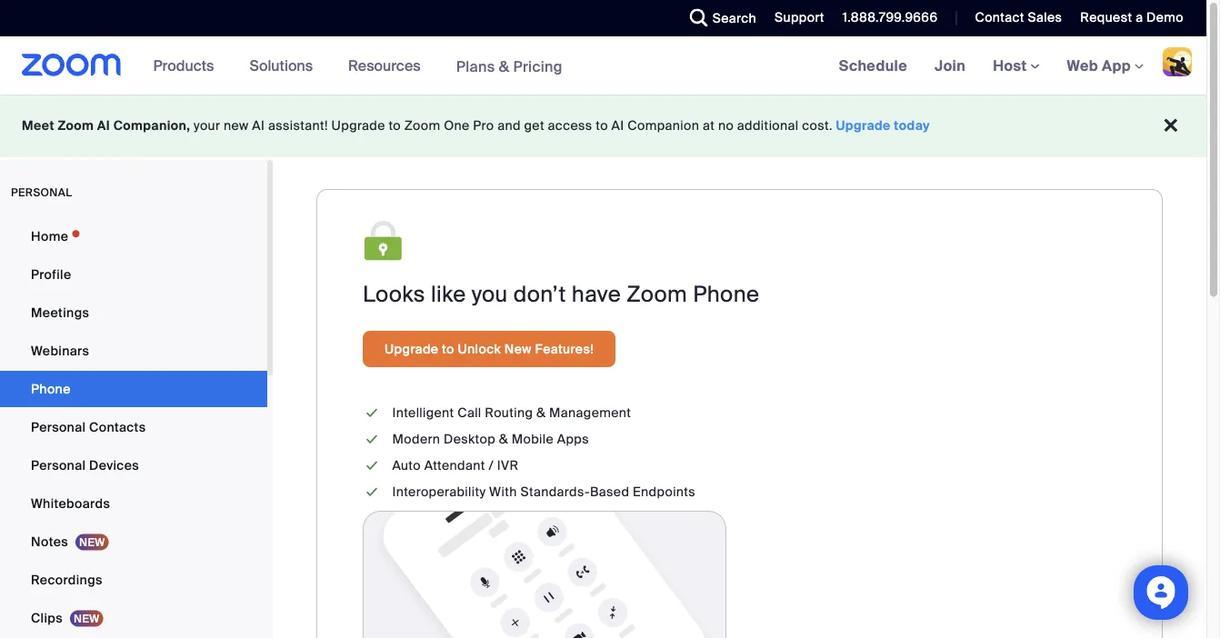 Task type: describe. For each thing, give the bounding box(es) containing it.
features!
[[535, 341, 594, 357]]

auto attendant / ivr
[[392, 457, 519, 474]]

meet
[[22, 117, 54, 134]]

clips link
[[0, 600, 267, 637]]

at
[[703, 117, 715, 134]]

no
[[718, 117, 734, 134]]

clips
[[31, 610, 63, 627]]

0 horizontal spatial zoom
[[58, 117, 94, 134]]

with
[[489, 484, 517, 501]]

demo
[[1147, 9, 1184, 26]]

web app button
[[1067, 56, 1144, 75]]

contacts
[[89, 419, 146, 436]]

host
[[993, 56, 1031, 75]]

home link
[[0, 218, 267, 255]]

devices
[[89, 457, 139, 474]]

recordings link
[[0, 562, 267, 598]]

pricing
[[513, 57, 563, 76]]

schedule link
[[825, 36, 921, 95]]

meet zoom ai companion, your new ai assistant! upgrade to zoom one pro and get access to ai companion at no additional cost. upgrade today
[[22, 117, 930, 134]]

request a demo
[[1081, 9, 1184, 26]]

notes
[[31, 533, 68, 550]]

2 ai from the left
[[252, 117, 265, 134]]

meet zoom ai companion, footer
[[0, 95, 1207, 157]]

recordings
[[31, 572, 103, 588]]

products button
[[153, 36, 222, 95]]

2 horizontal spatial zoom
[[627, 280, 687, 308]]

checked image for auto
[[363, 456, 381, 476]]

interoperability with standards-based endpoints
[[392, 484, 696, 501]]

upgrade to unlock new features!
[[385, 341, 594, 357]]

mobile
[[512, 431, 554, 448]]

plans
[[456, 57, 495, 76]]

host button
[[993, 56, 1040, 75]]

upgrade inside button
[[385, 341, 439, 357]]

standards-
[[521, 484, 590, 501]]

personal contacts
[[31, 419, 146, 436]]

assistant!
[[268, 117, 328, 134]]

products
[[153, 56, 214, 75]]

support
[[775, 9, 825, 26]]

personal devices link
[[0, 447, 267, 484]]

management
[[549, 405, 631, 421]]

companion,
[[113, 117, 190, 134]]

1.888.799.9666
[[843, 9, 938, 26]]

modern
[[392, 431, 440, 448]]

search button
[[676, 0, 761, 36]]

personal for personal contacts
[[31, 419, 86, 436]]

sales
[[1028, 9, 1062, 26]]

app
[[1102, 56, 1131, 75]]

checked image for modern
[[363, 430, 381, 449]]

like
[[431, 280, 466, 308]]

product information navigation
[[140, 36, 576, 96]]

a
[[1136, 9, 1143, 26]]

and
[[498, 117, 521, 134]]

desktop
[[444, 431, 496, 448]]

intelligent
[[392, 405, 454, 421]]

intelligent call routing & management
[[392, 405, 631, 421]]

banner containing products
[[0, 36, 1207, 96]]

cost.
[[802, 117, 833, 134]]

1.888.799.9666 button up schedule
[[829, 0, 942, 36]]

contact
[[975, 9, 1025, 26]]

personal contacts link
[[0, 409, 267, 446]]

looks like you don't have zoom phone
[[363, 280, 760, 308]]

home
[[31, 228, 68, 245]]

profile link
[[0, 256, 267, 293]]

new
[[224, 117, 249, 134]]

one
[[444, 117, 470, 134]]

webinars link
[[0, 333, 267, 369]]

phone inside 'link'
[[31, 381, 71, 397]]

phone link
[[0, 371, 267, 407]]

pro
[[473, 117, 494, 134]]

routing
[[485, 405, 533, 421]]

get
[[524, 117, 545, 134]]

looks
[[363, 280, 425, 308]]

you
[[472, 280, 508, 308]]

join
[[935, 56, 966, 75]]

upgrade to unlock new features! button
[[363, 331, 616, 367]]



Task type: locate. For each thing, give the bounding box(es) containing it.
ai left the companion
[[612, 117, 624, 134]]

ivr
[[497, 457, 519, 474]]

banner
[[0, 36, 1207, 96]]

resources button
[[348, 36, 429, 95]]

checked image left auto
[[363, 456, 381, 476]]

& inside product information navigation
[[499, 57, 509, 76]]

auto
[[392, 457, 421, 474]]

1 personal from the top
[[31, 419, 86, 436]]

3 ai from the left
[[612, 117, 624, 134]]

plans & pricing link
[[456, 57, 563, 76], [456, 57, 563, 76]]

personal for personal devices
[[31, 457, 86, 474]]

to
[[389, 117, 401, 134], [596, 117, 608, 134], [442, 341, 454, 357]]

support link
[[761, 0, 829, 36], [775, 9, 825, 26]]

zoom left one
[[404, 117, 441, 134]]

your
[[194, 117, 220, 134]]

contact sales
[[975, 9, 1062, 26]]

whiteboards
[[31, 495, 110, 512]]

attendant
[[424, 457, 485, 474]]

2 vertical spatial &
[[499, 431, 508, 448]]

& up "ivr"
[[499, 431, 508, 448]]

/
[[489, 457, 494, 474]]

join link
[[921, 36, 979, 95]]

schedule
[[839, 56, 908, 75]]

& right plans
[[499, 57, 509, 76]]

1 vertical spatial personal
[[31, 457, 86, 474]]

access
[[548, 117, 592, 134]]

1 horizontal spatial zoom
[[404, 117, 441, 134]]

to right "access"
[[596, 117, 608, 134]]

2 horizontal spatial to
[[596, 117, 608, 134]]

to inside button
[[442, 341, 454, 357]]

0 horizontal spatial phone
[[31, 381, 71, 397]]

personal menu menu
[[0, 218, 267, 638]]

request a demo link
[[1067, 0, 1207, 36], [1081, 9, 1184, 26]]

whiteboards link
[[0, 486, 267, 522]]

don't
[[514, 280, 566, 308]]

webinars
[[31, 342, 89, 359]]

endpoints
[[633, 484, 696, 501]]

1.888.799.9666 button up the schedule link
[[843, 9, 938, 26]]

ai left companion,
[[97, 117, 110, 134]]

1 horizontal spatial to
[[442, 341, 454, 357]]

1 checked image from the top
[[363, 404, 381, 423]]

notes link
[[0, 524, 267, 560]]

personal
[[11, 185, 72, 200]]

plans & pricing
[[456, 57, 563, 76]]

personal up personal devices
[[31, 419, 86, 436]]

personal devices
[[31, 457, 139, 474]]

0 horizontal spatial ai
[[97, 117, 110, 134]]

zoom
[[58, 117, 94, 134], [404, 117, 441, 134], [627, 280, 687, 308]]

web
[[1067, 56, 1098, 75]]

additional
[[737, 117, 799, 134]]

1 vertical spatial &
[[537, 405, 546, 421]]

2 checked image from the top
[[363, 430, 381, 449]]

unlock
[[458, 341, 501, 357]]

interoperability
[[392, 484, 486, 501]]

profile picture image
[[1163, 47, 1192, 76]]

checked image left modern
[[363, 430, 381, 449]]

& up mobile
[[537, 405, 546, 421]]

request
[[1081, 9, 1132, 26]]

checked image left interoperability
[[363, 483, 381, 502]]

meetings link
[[0, 295, 267, 331]]

today
[[894, 117, 930, 134]]

1 vertical spatial phone
[[31, 381, 71, 397]]

resources
[[348, 56, 421, 75]]

0 vertical spatial &
[[499, 57, 509, 76]]

2 personal from the top
[[31, 457, 86, 474]]

1 horizontal spatial phone
[[693, 280, 760, 308]]

meetings navigation
[[825, 36, 1207, 96]]

checked image left intelligent
[[363, 404, 381, 423]]

1 horizontal spatial ai
[[252, 117, 265, 134]]

call
[[458, 405, 482, 421]]

new
[[505, 341, 532, 357]]

personal
[[31, 419, 86, 436], [31, 457, 86, 474]]

upgrade today link
[[836, 117, 930, 134]]

ai right new
[[252, 117, 265, 134]]

personal up whiteboards
[[31, 457, 86, 474]]

search
[[713, 10, 757, 26]]

apps
[[557, 431, 589, 448]]

checked image for interoperability
[[363, 483, 381, 502]]

web app
[[1067, 56, 1131, 75]]

checked image
[[363, 404, 381, 423], [363, 430, 381, 449], [363, 456, 381, 476], [363, 483, 381, 502]]

solutions
[[250, 56, 313, 75]]

1.888.799.9666 button
[[829, 0, 942, 36], [843, 9, 938, 26]]

to left unlock
[[442, 341, 454, 357]]

checked image for intelligent
[[363, 404, 381, 423]]

solutions button
[[250, 36, 321, 95]]

zoom logo image
[[22, 54, 121, 76]]

modern desktop & mobile apps
[[392, 431, 589, 448]]

upgrade right cost.
[[836, 117, 891, 134]]

companion
[[628, 117, 699, 134]]

ai
[[97, 117, 110, 134], [252, 117, 265, 134], [612, 117, 624, 134]]

profile
[[31, 266, 71, 283]]

4 checked image from the top
[[363, 483, 381, 502]]

0 vertical spatial personal
[[31, 419, 86, 436]]

upgrade down looks
[[385, 341, 439, 357]]

meetings
[[31, 304, 89, 321]]

upgrade
[[331, 117, 385, 134], [836, 117, 891, 134], [385, 341, 439, 357]]

to down resources dropdown button on the top of page
[[389, 117, 401, 134]]

zoom right have
[[627, 280, 687, 308]]

0 horizontal spatial to
[[389, 117, 401, 134]]

have
[[572, 280, 621, 308]]

upgrade down product information navigation on the left top
[[331, 117, 385, 134]]

2 horizontal spatial ai
[[612, 117, 624, 134]]

zoom right meet
[[58, 117, 94, 134]]

0 vertical spatial phone
[[693, 280, 760, 308]]

based
[[590, 484, 630, 501]]

3 checked image from the top
[[363, 456, 381, 476]]

1 ai from the left
[[97, 117, 110, 134]]

phone
[[693, 280, 760, 308], [31, 381, 71, 397]]



Task type: vqa. For each thing, say whether or not it's contained in the screenshot.
Devices
yes



